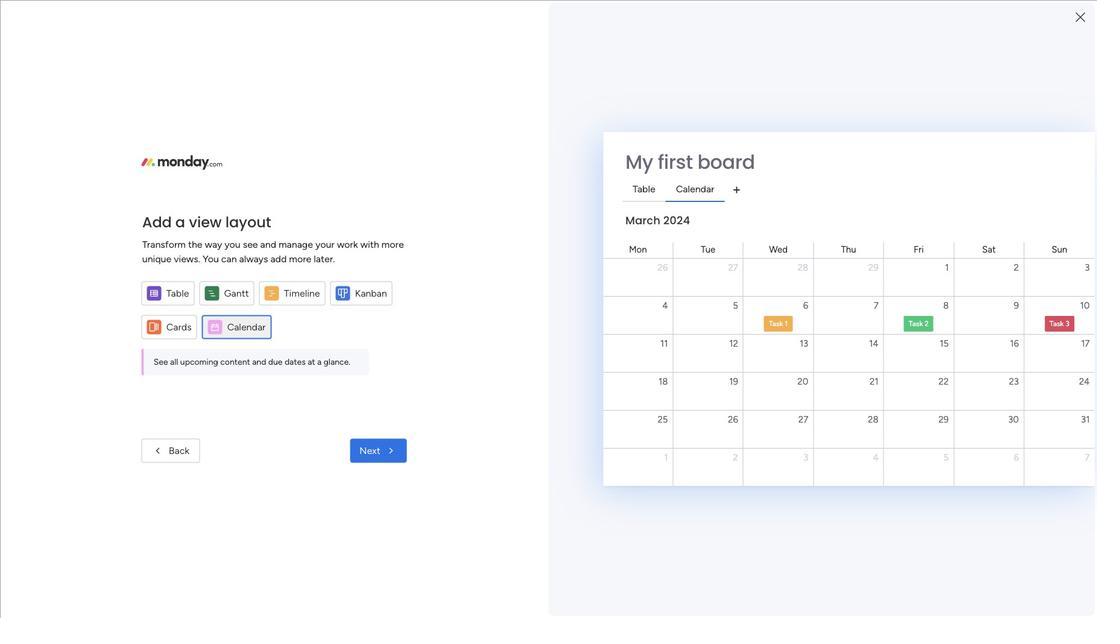 Task type: locate. For each thing, give the bounding box(es) containing it.
0 horizontal spatial get
[[921, 265, 936, 277]]

track personal tasks and reminders here
[[442, 462, 614, 474]]

enable
[[224, 258, 253, 269]]

3 task from the left
[[1050, 319, 1064, 328]]

0 vertical spatial 28
[[798, 262, 809, 273]]

tasks up new
[[506, 462, 529, 474]]

back
[[169, 445, 189, 456]]

31
[[1081, 414, 1090, 425]]

1 vertical spatial our
[[955, 430, 968, 440]]

6
[[803, 300, 809, 311], [1014, 452, 1019, 463]]

contact sales meet our sales experts
[[934, 416, 1019, 440]]

0 horizontal spatial works
[[308, 154, 333, 165]]

0 horizontal spatial 4
[[662, 300, 668, 311]]

1 vertical spatial sales
[[970, 430, 989, 440]]

1 horizontal spatial works
[[1026, 314, 1048, 324]]

0 vertical spatial our
[[251, 284, 266, 295]]

new task button
[[497, 485, 559, 505], [497, 485, 559, 504]]

close my private tasks image
[[198, 342, 213, 357]]

help center learn and get support
[[934, 358, 1017, 382]]

reminders
[[549, 462, 592, 474]]

29 up meet
[[939, 414, 949, 425]]

0 vertical spatial my
[[626, 148, 653, 176]]

gantt button
[[199, 281, 254, 305]]

lottie animation element
[[545, 29, 884, 75], [0, 496, 154, 618]]

1 vertical spatial lottie animation image
[[0, 496, 154, 618]]

1 horizontal spatial my
[[626, 148, 653, 176]]

our right meet
[[955, 430, 968, 440]]

2 task from the left
[[909, 319, 923, 328]]

views.
[[174, 253, 200, 264]]

0 horizontal spatial tasks
[[272, 343, 298, 356]]

progress bar
[[761, 103, 774, 108]]

march
[[626, 213, 661, 228]]

7 down 31
[[1085, 452, 1090, 463]]

0 vertical spatial lottie animation image
[[545, 29, 884, 75]]

works
[[308, 154, 333, 165], [1026, 314, 1048, 324]]

0 horizontal spatial 27
[[728, 262, 738, 273]]

1 horizontal spatial tasks
[[506, 462, 529, 474]]

8
[[943, 300, 949, 311]]

lottie animation image for the leftmost the lottie animation element
[[0, 496, 154, 618]]

1 horizontal spatial how
[[957, 314, 973, 324]]

new task
[[519, 489, 554, 499]]

lottie animation image
[[545, 29, 884, 75], [0, 496, 154, 618]]

templates image image
[[897, 91, 1056, 174]]

1 horizontal spatial 3
[[1066, 319, 1070, 328]]

my
[[626, 148, 653, 176], [215, 343, 231, 356]]

our right install
[[251, 284, 266, 295]]

logo image
[[142, 155, 223, 170]]

1 horizontal spatial 7
[[1085, 452, 1090, 463]]

0 horizontal spatial 26
[[658, 262, 668, 273]]

more down the "manage"
[[289, 253, 311, 264]]

26 down 19 on the right bottom
[[728, 414, 738, 425]]

get right &
[[921, 265, 936, 277]]

0 horizontal spatial how
[[250, 154, 268, 165]]

list box
[[0, 141, 154, 327]]

more
[[382, 238, 404, 250], [289, 253, 311, 264]]

dates
[[285, 357, 306, 367]]

2 horizontal spatial 3
[[1085, 262, 1090, 273]]

0 vertical spatial tasks
[[272, 343, 298, 356]]

and
[[260, 238, 276, 250], [252, 357, 266, 367], [957, 372, 971, 382], [531, 462, 547, 474]]

more right with
[[382, 238, 404, 250]]

1 vertical spatial 1
[[785, 319, 788, 328]]

22
[[939, 376, 949, 387]]

tue
[[701, 244, 716, 255]]

1 horizontal spatial get
[[973, 372, 986, 382]]

0 horizontal spatial 2
[[733, 452, 738, 463]]

23
[[1009, 376, 1019, 387]]

a right add
[[175, 212, 185, 232]]

tasks for personal
[[506, 462, 529, 474]]

see all upcoming content and due dates at a glance.
[[154, 357, 350, 367]]

you
[[225, 238, 241, 250]]

0 horizontal spatial my
[[215, 343, 231, 356]]

0 vertical spatial 3
[[1085, 262, 1090, 273]]

your inside transform the way you see and manage your work with more unique views. you can always add more later.
[[315, 238, 335, 250]]

29
[[869, 262, 879, 273], [939, 414, 949, 425]]

table button
[[142, 281, 194, 305]]

track
[[442, 462, 465, 474]]

works inside getting started learn how monday.com works
[[1026, 314, 1048, 324]]

0 vertical spatial get
[[921, 265, 936, 277]]

sun
[[1052, 244, 1068, 255]]

gantt
[[224, 287, 249, 299]]

transform
[[142, 238, 186, 250]]

co-
[[258, 206, 272, 217]]

sales right contact
[[968, 416, 987, 426]]

1 horizontal spatial 1
[[785, 319, 788, 328]]

0 horizontal spatial lottie animation image
[[0, 496, 154, 618]]

0 vertical spatial 2
[[1014, 262, 1019, 273]]

1 horizontal spatial a
[[250, 206, 255, 217]]

builder
[[272, 206, 302, 217]]

2 horizontal spatial task
[[1050, 319, 1064, 328]]

option
[[0, 143, 154, 145]]

1 horizontal spatial 29
[[939, 414, 949, 425]]

a left co-
[[250, 206, 255, 217]]

enable desktop notifications
[[224, 258, 347, 269]]

getting started learn how monday.com works
[[934, 300, 1048, 324]]

7 up 14 at bottom right
[[874, 300, 879, 311]]

glance.
[[324, 357, 350, 367]]

1 vertical spatial how
[[957, 314, 973, 324]]

26
[[658, 262, 668, 273], [728, 414, 738, 425]]

1 vertical spatial 27
[[799, 414, 809, 425]]

add
[[142, 212, 172, 232]]

0 horizontal spatial 6
[[803, 300, 809, 311]]

1 horizontal spatial 4
[[873, 452, 879, 463]]

sales left experts
[[970, 430, 989, 440]]

and down center
[[957, 372, 971, 382]]

help center element
[[886, 346, 1067, 394]]

your up add
[[257, 232, 276, 243]]

1 horizontal spatial our
[[955, 430, 968, 440]]

works right monday
[[308, 154, 333, 165]]

0 vertical spatial how
[[250, 154, 268, 165]]

1 horizontal spatial your
[[315, 238, 335, 250]]

next button
[[350, 439, 407, 463]]

0 horizontal spatial 5
[[733, 300, 738, 311]]

use
[[741, 344, 756, 354]]

1 vertical spatial tasks
[[506, 462, 529, 474]]

2 horizontal spatial a
[[317, 357, 322, 367]]

first
[[658, 148, 693, 176]]

1 horizontal spatial lottie animation element
[[545, 29, 884, 75]]

task for 8
[[909, 319, 923, 328]]

my up content
[[215, 343, 231, 356]]

quick
[[809, 344, 829, 354]]

2 horizontal spatial 2
[[1014, 262, 1019, 273]]

march 2024
[[626, 213, 690, 228]]

5
[[733, 300, 738, 311], [944, 452, 949, 463]]

1 horizontal spatial 26
[[728, 414, 738, 425]]

6 up 13
[[803, 300, 809, 311]]

and inside transform the way you see and manage your work with more unique views. you can always add more later.
[[260, 238, 276, 250]]

how
[[250, 154, 268, 165], [957, 314, 973, 324]]

1 vertical spatial 6
[[1014, 452, 1019, 463]]

1 horizontal spatial more
[[382, 238, 404, 250]]

1 vertical spatial lottie animation element
[[0, 496, 154, 618]]

1 vertical spatial 29
[[939, 414, 949, 425]]

0 vertical spatial works
[[308, 154, 333, 165]]

1 horizontal spatial task
[[909, 319, 923, 328]]

learn down help
[[934, 372, 955, 382]]

1 horizontal spatial lottie animation image
[[545, 29, 884, 75]]

upload your photo
[[224, 232, 305, 243]]

26 down march 2024
[[658, 262, 668, 273]]

see
[[154, 357, 168, 367]]

2 vertical spatial 2
[[733, 452, 738, 463]]

learn down 8
[[934, 314, 955, 324]]

how left monday
[[250, 154, 268, 165]]

0 horizontal spatial 28
[[798, 262, 809, 273]]

0 horizontal spatial task
[[769, 319, 783, 328]]

task 3
[[1050, 319, 1070, 328]]

way
[[205, 238, 222, 250]]

1 vertical spatial works
[[1026, 314, 1048, 324]]

and down the my private tasks
[[252, 357, 266, 367]]

9
[[1014, 300, 1019, 311]]

your up later.
[[315, 238, 335, 250]]

a
[[250, 206, 255, 217], [175, 212, 185, 232], [317, 357, 322, 367]]

5 up 12
[[733, 300, 738, 311]]

install our mobile app
[[224, 284, 316, 295]]

1 vertical spatial 28
[[868, 414, 879, 425]]

0 horizontal spatial 7
[[874, 300, 879, 311]]

at
[[308, 357, 315, 367]]

getting started element
[[886, 288, 1067, 336]]

0 vertical spatial 29
[[869, 262, 879, 273]]

5 down meet
[[944, 452, 949, 463]]

6 down experts
[[1014, 452, 1019, 463]]

1
[[945, 262, 949, 273], [785, 319, 788, 328], [664, 452, 668, 463]]

1 vertical spatial more
[[289, 253, 311, 264]]

1 task from the left
[[769, 319, 783, 328]]

0 horizontal spatial lottie animation element
[[0, 496, 154, 618]]

with
[[360, 238, 379, 250]]

2 horizontal spatial 1
[[945, 262, 949, 273]]

0 vertical spatial 7
[[874, 300, 879, 311]]

1 vertical spatial 4
[[873, 452, 879, 463]]

app
[[300, 284, 316, 295]]

my left first on the top right of page
[[626, 148, 653, 176]]

getting
[[934, 300, 964, 311]]

get down center
[[973, 372, 986, 382]]

0 horizontal spatial a
[[175, 212, 185, 232]]

desktop
[[255, 258, 290, 269]]

my private tasks
[[215, 343, 298, 356]]

1 horizontal spatial 5
[[944, 452, 949, 463]]

always
[[239, 253, 268, 264]]

your
[[257, 232, 276, 243], [315, 238, 335, 250]]

29 left &
[[869, 262, 879, 273]]

0 vertical spatial 4
[[662, 300, 668, 311]]

27
[[728, 262, 738, 273], [799, 414, 809, 425]]

tasks up the due
[[272, 343, 298, 356]]

quick search results list box
[[198, 582, 857, 618]]

works left "task 3"
[[1026, 314, 1048, 324]]

access
[[831, 344, 857, 354]]

1 image
[[892, 1, 903, 14]]

how down started
[[957, 314, 973, 324]]

1 horizontal spatial 28
[[868, 414, 879, 425]]

notifications
[[293, 258, 347, 269]]

1 vertical spatial get
[[973, 372, 986, 382]]

a right at
[[317, 357, 322, 367]]

task for 10
[[1050, 319, 1064, 328]]

1 vertical spatial 2
[[925, 319, 929, 328]]

and up add
[[260, 238, 276, 250]]

0 horizontal spatial more
[[289, 253, 311, 264]]

illustration image
[[605, 122, 786, 303]]

1 vertical spatial my
[[215, 343, 231, 356]]

0 horizontal spatial 3
[[804, 452, 809, 463]]

0 horizontal spatial 1
[[664, 452, 668, 463]]



Task type: describe. For each thing, give the bounding box(es) containing it.
our inside contact sales meet our sales experts
[[955, 430, 968, 440]]

view
[[189, 212, 222, 232]]

cards
[[166, 321, 192, 332]]

task for 6
[[769, 319, 783, 328]]

0 vertical spatial 5
[[733, 300, 738, 311]]

0 vertical spatial 26
[[658, 262, 668, 273]]

2 vertical spatial 1
[[664, 452, 668, 463]]

new
[[519, 489, 536, 499]]

for quick access
[[796, 344, 857, 354]]

personal
[[467, 462, 504, 474]]

contact
[[934, 416, 966, 426]]

task 1
[[769, 319, 788, 328]]

1 vertical spatial 3
[[1066, 319, 1070, 328]]

0 vertical spatial 6
[[803, 300, 809, 311]]

20
[[798, 376, 809, 387]]

learn inside help center learn and get support
[[934, 372, 955, 382]]

15
[[940, 338, 949, 349]]

thu
[[841, 244, 856, 255]]

0 horizontal spatial our
[[251, 284, 266, 295]]

my for my private tasks
[[215, 343, 231, 356]]

timeline button
[[259, 281, 325, 305]]

next
[[360, 445, 381, 456]]

a for add
[[175, 212, 185, 232]]

kanban
[[355, 287, 387, 299]]

upcoming
[[180, 357, 218, 367]]

due
[[268, 357, 283, 367]]

unique
[[142, 253, 171, 264]]

can
[[221, 253, 237, 264]]

and up new task
[[531, 462, 547, 474]]

how inside getting started learn how monday.com works
[[957, 314, 973, 324]]

manage
[[279, 238, 313, 250]]

1 vertical spatial 5
[[944, 452, 949, 463]]

my first board
[[626, 148, 755, 176]]

14
[[869, 338, 879, 349]]

0 vertical spatial 1
[[945, 262, 949, 273]]

add
[[271, 253, 287, 264]]

2024
[[663, 213, 690, 228]]

timeline
[[284, 287, 320, 299]]

learn left &
[[886, 265, 910, 277]]

1 horizontal spatial 27
[[799, 414, 809, 425]]

the
[[188, 238, 202, 250]]

kanban button
[[330, 281, 393, 305]]

task
[[538, 489, 554, 499]]

0 horizontal spatial your
[[257, 232, 276, 243]]

18
[[659, 376, 668, 387]]

back button
[[142, 439, 200, 463]]

1 horizontal spatial 2
[[925, 319, 929, 328]]

add a view layout
[[142, 212, 271, 232]]

work
[[337, 238, 358, 250]]

table
[[166, 287, 189, 299]]

and inside help center learn and get support
[[957, 372, 971, 382]]

0 vertical spatial lottie animation element
[[545, 29, 884, 75]]

10
[[1080, 300, 1090, 311]]

lottie animation image for the lottie animation element to the top
[[545, 29, 884, 75]]

board
[[698, 148, 755, 176]]

monday.com
[[975, 314, 1024, 324]]

12
[[730, 338, 738, 349]]

0 vertical spatial more
[[382, 238, 404, 250]]

kendall parks image
[[1064, 5, 1083, 24]]

mobile
[[268, 284, 297, 295]]

learn & get inspired
[[886, 265, 973, 277]]

30
[[1008, 414, 1019, 425]]

photo
[[279, 232, 305, 243]]

1 vertical spatial 7
[[1085, 452, 1090, 463]]

a for invite
[[250, 206, 255, 217]]

1 horizontal spatial 6
[[1014, 452, 1019, 463]]

0 vertical spatial sales
[[968, 416, 987, 426]]

calendar
[[227, 321, 266, 332]]

see
[[243, 238, 258, 250]]

19
[[729, 376, 738, 387]]

learn up invite
[[224, 154, 248, 165]]

wed
[[769, 244, 788, 255]]

16
[[1010, 338, 1019, 349]]

tasks for private
[[272, 343, 298, 356]]

transform the way you see and manage your work with more unique views. you can always add more later.
[[142, 238, 404, 264]]

0 horizontal spatial 29
[[869, 262, 879, 273]]

layout
[[225, 212, 271, 232]]

invite
[[224, 206, 248, 217]]

mon
[[629, 244, 647, 255]]

for
[[796, 344, 807, 354]]

25
[[658, 414, 668, 425]]

center
[[954, 358, 979, 368]]

started
[[966, 300, 994, 311]]

here
[[595, 462, 614, 474]]

private
[[234, 343, 269, 356]]

you
[[203, 253, 219, 264]]

0 vertical spatial 27
[[728, 262, 738, 273]]

experts
[[991, 430, 1019, 440]]

support
[[988, 372, 1017, 382]]

invite a co-builder
[[224, 206, 302, 217]]

13
[[800, 338, 809, 349]]

calendar button
[[202, 315, 272, 339]]

1 vertical spatial 26
[[728, 414, 738, 425]]

content
[[220, 357, 250, 367]]

my for my first board
[[626, 148, 653, 176]]

24
[[1079, 376, 1090, 387]]

all
[[170, 357, 178, 367]]

get inside help center learn and get support
[[973, 372, 986, 382]]

cards button
[[142, 315, 197, 339]]

learn inside getting started learn how monday.com works
[[934, 314, 955, 324]]

install
[[224, 284, 249, 295]]

task 2
[[909, 319, 929, 328]]

17
[[1081, 338, 1090, 349]]

monday
[[271, 154, 306, 165]]

learn how monday works
[[224, 154, 333, 165]]

2 vertical spatial 3
[[804, 452, 809, 463]]

11
[[661, 338, 668, 349]]



Task type: vqa. For each thing, say whether or not it's contained in the screenshot.
Low
no



